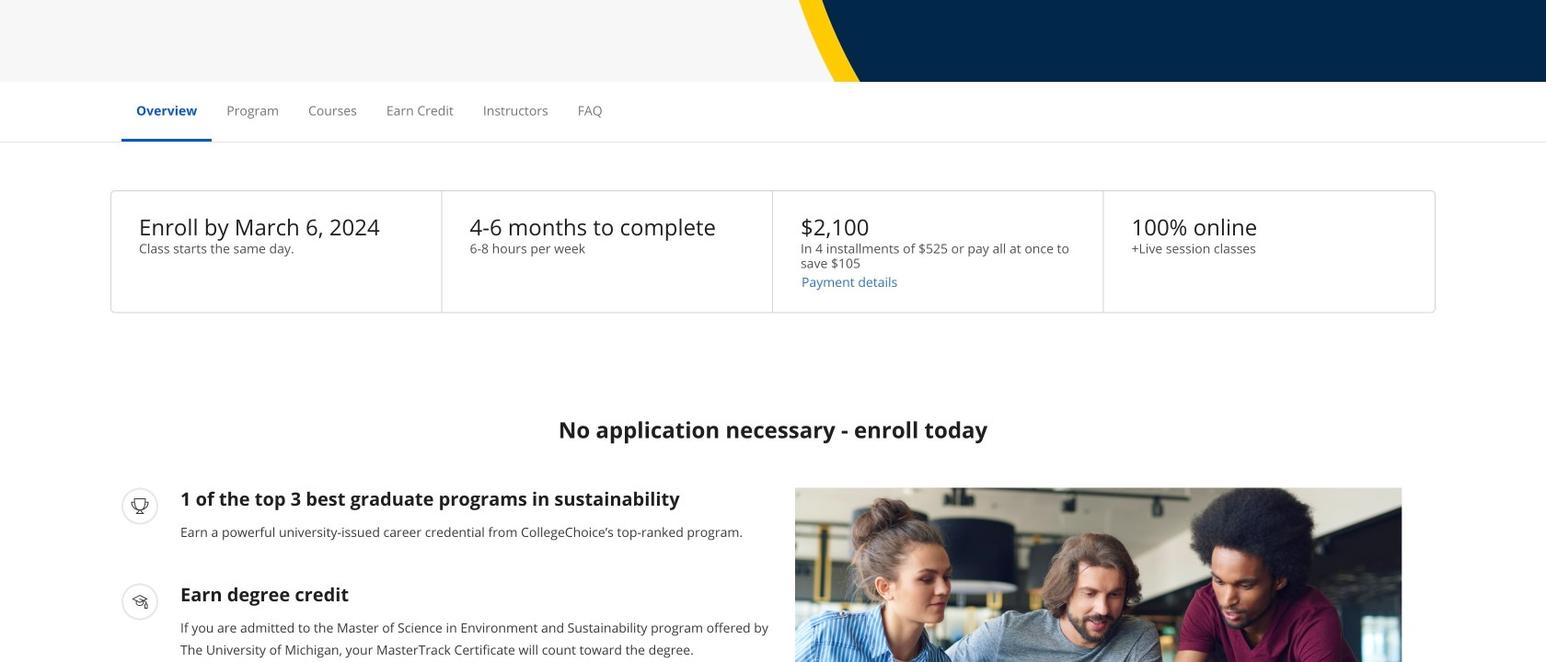 Task type: describe. For each thing, give the bounding box(es) containing it.
michigansustainabilitymt assets image
[[795, 488, 1403, 663]]

certificate menu element
[[122, 82, 1425, 142]]



Task type: vqa. For each thing, say whether or not it's contained in the screenshot.
MichiganSustainabilityMT Assets Image
yes



